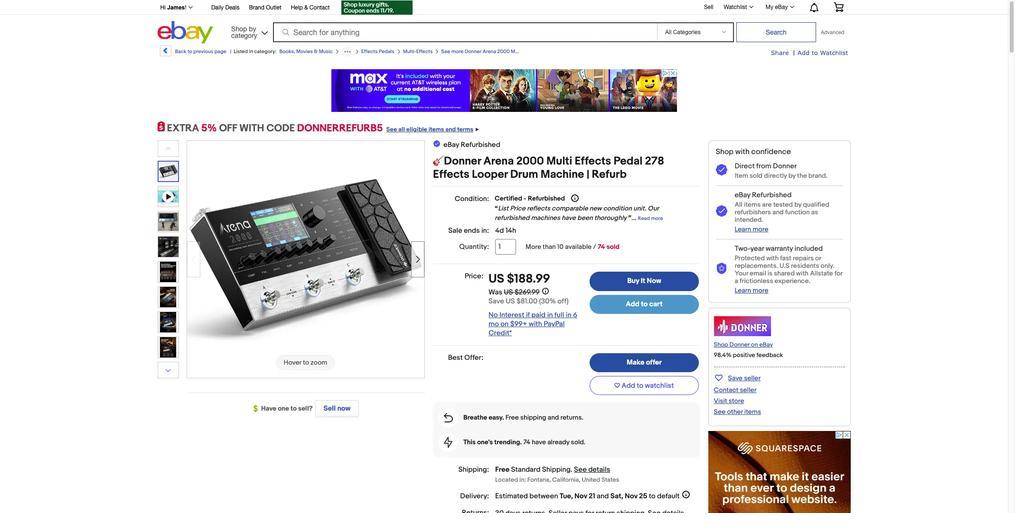 Task type: locate. For each thing, give the bounding box(es) containing it.
1 horizontal spatial multi-
[[511, 48, 525, 55]]

0 vertical spatial add
[[798, 49, 810, 57]]

1 horizontal spatial nov
[[625, 493, 638, 502]]

in: inside free standard shipping . see details located in: fontana, california, united states
[[520, 477, 526, 484]]

1 horizontal spatial watchlist
[[821, 49, 849, 57]]

share button
[[771, 48, 789, 57]]

1 learn more link from the top
[[735, 226, 769, 234]]

brand outlet
[[249, 4, 282, 11]]

located
[[495, 477, 518, 484]]

video 1 of 1 image
[[158, 187, 178, 207]]

have left already
[[532, 439, 546, 447]]

" list price reflects comparable new condition unit. our refurbished machines have been thoroughly
[[495, 205, 659, 222]]

books,
[[280, 48, 295, 55]]

shop left confidence
[[716, 148, 734, 157]]

previous
[[193, 48, 213, 55]]

our
[[648, 205, 659, 213]]

by inside the direct from donner item sold directly by the brand.
[[789, 172, 796, 180]]

2 learn from the top
[[735, 287, 752, 295]]

0 vertical spatial sold
[[750, 172, 763, 180]]

save inside save seller button
[[728, 375, 743, 383]]

contact up visit store 'link'
[[714, 387, 739, 395]]

add inside button
[[622, 382, 636, 391]]

& left music
[[314, 48, 318, 55]]

1 horizontal spatial |
[[587, 168, 590, 181]]

contact right help
[[310, 4, 330, 11]]

this
[[464, 439, 476, 447]]

cart
[[650, 300, 663, 309]]

shop with confidence
[[716, 148, 791, 157]]

1 vertical spatial 74
[[524, 439, 531, 447]]

to
[[188, 48, 192, 55], [812, 49, 818, 57], [641, 300, 648, 309], [637, 382, 644, 391], [291, 405, 297, 413], [649, 493, 656, 502]]

| left listed
[[230, 48, 231, 55]]

1 vertical spatial learn
[[735, 287, 752, 295]]

1 horizontal spatial sold
[[750, 172, 763, 180]]

shop down deals
[[231, 25, 247, 33]]

pedal
[[614, 155, 643, 168]]

|
[[230, 48, 231, 55], [794, 49, 795, 57], [587, 168, 590, 181]]

1 horizontal spatial save
[[728, 375, 743, 383]]

1 vertical spatial on
[[751, 341, 758, 349]]

with inside no interest if paid in full in 6 mo on $99+ with paypal credit*
[[529, 320, 542, 329]]

learn more link down frictionless
[[735, 287, 769, 295]]

refurbished up are
[[752, 191, 792, 200]]

items right all
[[744, 201, 761, 209]]

multi-effects
[[403, 48, 433, 55]]

14h
[[506, 227, 516, 236]]

shop donner on ebay
[[714, 341, 773, 349]]

ebay refurbished
[[444, 141, 501, 150]]

seller down save seller
[[740, 387, 757, 395]]

0 horizontal spatial nov
[[575, 493, 587, 502]]

arena inside 🎸donner arena 2000 multi effects pedal 278 effects looper drum machine | refurb
[[484, 155, 514, 168]]

seller for save
[[744, 375, 761, 383]]

sell left watchlist link
[[704, 4, 714, 10]]

ebay up all
[[735, 191, 751, 200]]

arena down ebay refurbished
[[484, 155, 514, 168]]

have
[[261, 405, 277, 413]]

sell inside "link"
[[324, 405, 336, 414]]

sale ends in:
[[449, 227, 489, 236]]

save us $81.00 (30% off)
[[489, 298, 569, 307]]

| left refurb
[[587, 168, 590, 181]]

by down brand
[[249, 25, 256, 33]]

0 horizontal spatial 2000
[[498, 48, 510, 55]]

only.
[[821, 262, 835, 270]]

donner up directly
[[773, 162, 797, 171]]

see right "."
[[574, 466, 587, 475]]

see down visit
[[714, 408, 726, 417]]

with details__icon image left 'item' at the top right
[[716, 164, 728, 176]]

see left all
[[386, 126, 397, 133]]

was
[[489, 289, 503, 298]]

0 vertical spatial items
[[429, 126, 444, 133]]

add down make
[[622, 382, 636, 391]]

0 horizontal spatial on
[[501, 320, 509, 329]]

items for all
[[429, 126, 444, 133]]

items right "other"
[[745, 408, 761, 417]]

0 horizontal spatial watchlist
[[724, 4, 747, 10]]

2 learn more link from the top
[[735, 287, 769, 295]]

more down the our
[[651, 216, 663, 222]]

with details__icon image left this
[[444, 438, 453, 449]]

2 horizontal spatial donner
[[773, 162, 797, 171]]

1 vertical spatial &
[[314, 48, 318, 55]]

1 vertical spatial watchlist
[[821, 49, 849, 57]]

refurbished up reflects
[[528, 195, 565, 203]]

learn more
[[735, 287, 769, 295]]

my ebay link
[[761, 1, 799, 13]]

donner inside the direct from donner item sold directly by the brand.
[[773, 162, 797, 171]]

add to cart
[[626, 300, 663, 309]]

shop for shop with confidence
[[716, 148, 734, 157]]

free
[[506, 414, 519, 422], [495, 466, 510, 475]]

98.4% positive feedback
[[714, 352, 784, 360]]

0 horizontal spatial sold
[[607, 243, 620, 252]]

refurbished
[[495, 214, 530, 222]]

deals
[[225, 4, 240, 11]]

sell left "now"
[[324, 405, 336, 414]]

1 horizontal spatial contact
[[714, 387, 739, 395]]

2 vertical spatial donner
[[730, 341, 750, 349]]

see inside free standard shipping . see details located in: fontana, california, united states
[[574, 466, 587, 475]]

learn more link
[[735, 226, 769, 234], [735, 287, 769, 295]]

advanced link
[[817, 23, 850, 42]]

2 vertical spatial items
[[745, 408, 761, 417]]

2 horizontal spatial refurbished
[[752, 191, 792, 200]]

🎸donner arena 2000 multi effects pedal 278 effects looper drum machine | refurb
[[433, 155, 665, 181]]

add
[[798, 49, 810, 57], [626, 300, 640, 309], [622, 382, 636, 391]]

& inside help & contact link
[[304, 4, 308, 11]]

74 right trending.
[[524, 439, 531, 447]]

1 vertical spatial free
[[495, 466, 510, 475]]

by left the
[[789, 172, 796, 180]]

add down buy
[[626, 300, 640, 309]]

278
[[645, 155, 665, 168]]

us for was
[[504, 289, 513, 298]]

learn down a in the bottom right of the page
[[735, 287, 752, 295]]

shop
[[231, 25, 247, 33], [716, 148, 734, 157], [714, 341, 729, 349]]

see down search for anything text box
[[441, 48, 451, 55]]

arena down search for anything text box
[[483, 48, 496, 55]]

2 vertical spatial add
[[622, 382, 636, 391]]

in left full
[[548, 311, 553, 320]]

with details__icon image for breathe easy.
[[444, 414, 453, 423]]

0 vertical spatial advertisement region
[[331, 69, 677, 112]]

nov
[[575, 493, 587, 502], [625, 493, 638, 502]]

sold right /
[[607, 243, 620, 252]]

74 right /
[[598, 243, 605, 252]]

in: down standard
[[520, 477, 526, 484]]

save up contact seller link
[[728, 375, 743, 383]]

1 vertical spatial donner
[[773, 162, 797, 171]]

more down intended.
[[753, 226, 769, 234]]

2 vertical spatial by
[[795, 201, 802, 209]]

1 horizontal spatial in:
[[520, 477, 526, 484]]

make offer link
[[590, 354, 699, 373]]

sale
[[449, 227, 462, 236]]

sold down from
[[750, 172, 763, 180]]

items inside ebay refurbished all items are tested by qualified refurbishers and function as intended. learn more
[[744, 201, 761, 209]]

advertisement region
[[331, 69, 677, 112], [708, 432, 851, 514]]

0 horizontal spatial &
[[304, 4, 308, 11]]

4d
[[495, 227, 504, 236]]

0 vertical spatial shop
[[231, 25, 247, 33]]

0 vertical spatial learn
[[735, 226, 752, 234]]

1 vertical spatial shop
[[716, 148, 734, 157]]

$99+
[[510, 320, 528, 329]]

learn more link down intended.
[[735, 226, 769, 234]]

sold inside us $188.99 main content
[[607, 243, 620, 252]]

| right share button
[[794, 49, 795, 57]]

0 horizontal spatial multi-
[[403, 48, 416, 55]]

offer
[[646, 359, 662, 368]]

ebay inside us $188.99 main content
[[444, 141, 459, 150]]

price:
[[465, 272, 484, 281]]

with details__icon image left all
[[716, 206, 728, 218]]

seller inside the contact seller visit store see other items
[[740, 387, 757, 395]]

contact seller visit store see other items
[[714, 387, 761, 417]]

1 vertical spatial items
[[744, 201, 761, 209]]

seller up contact seller link
[[744, 375, 761, 383]]

picture 6 of 16 image
[[158, 313, 178, 333]]

1 horizontal spatial donner
[[730, 341, 750, 349]]

1 vertical spatial add
[[626, 300, 640, 309]]

0 horizontal spatial save
[[489, 298, 504, 307]]

shop inside shop by category
[[231, 25, 247, 33]]

contact seller link
[[714, 387, 757, 395]]

more
[[526, 243, 542, 252]]

2 horizontal spatial |
[[794, 49, 795, 57]]

ebay right text__icon in the left of the page
[[444, 141, 459, 150]]

save inside us $188.99 main content
[[489, 298, 504, 307]]

save seller
[[728, 375, 761, 383]]

delivery:
[[460, 493, 489, 502]]

been
[[578, 214, 593, 222]]

sell for sell now
[[324, 405, 336, 414]]

save up "no"
[[489, 298, 504, 307]]

1 horizontal spatial in
[[548, 311, 553, 320]]

0 vertical spatial 74
[[598, 243, 605, 252]]

0 vertical spatial watchlist
[[724, 4, 747, 10]]

add for add to watchlist
[[622, 382, 636, 391]]

to down advanced link
[[812, 49, 818, 57]]

contact inside help & contact link
[[310, 4, 330, 11]]

1 vertical spatial seller
[[740, 387, 757, 395]]

1 vertical spatial contact
[[714, 387, 739, 395]]

1 horizontal spatial 2000
[[517, 155, 544, 168]]

with details__icon image
[[716, 164, 728, 176], [716, 206, 728, 218], [716, 263, 728, 275], [444, 414, 453, 423], [444, 438, 453, 449]]

0 horizontal spatial in
[[249, 48, 253, 55]]

items inside the contact seller visit store see other items
[[745, 408, 761, 417]]

0 horizontal spatial donner
[[465, 48, 482, 55]]

save for save us $81.00 (30% off)
[[489, 298, 504, 307]]

1 vertical spatial in:
[[520, 477, 526, 484]]

no interest if paid in full in 6 mo on $99+ with paypal credit* link
[[489, 311, 578, 338]]

share | add to watchlist
[[771, 49, 849, 57]]

watchlist right sell "link"
[[724, 4, 747, 10]]

your shopping cart image
[[833, 2, 844, 12]]

back to previous page link
[[159, 45, 226, 60]]

see inside the contact seller visit store see other items
[[714, 408, 726, 417]]

with down two-year warranty included
[[767, 255, 779, 263]]

ends
[[464, 227, 480, 236]]

shop for shop donner on ebay
[[714, 341, 729, 349]]

refurbished inside ebay refurbished all items are tested by qualified refurbishers and function as intended. learn more
[[752, 191, 792, 200]]

mo
[[489, 320, 499, 329]]

shop by category banner
[[155, 0, 851, 46]]

refurbishers
[[735, 208, 771, 217]]

watchlist down advanced link
[[821, 49, 849, 57]]

shop for shop by category
[[231, 25, 247, 33]]

0 vertical spatial have
[[562, 214, 576, 222]]

save for save seller
[[728, 375, 743, 383]]

picture 7 of 16 image
[[158, 338, 178, 358]]

2 horizontal spatial in
[[566, 311, 572, 320]]

by inside ebay refurbished all items are tested by qualified refurbishers and function as intended. learn more
[[795, 201, 802, 209]]

None submit
[[737, 22, 817, 42]]

multi- right pedals
[[403, 48, 416, 55]]

multi-effects link
[[403, 48, 433, 55]]

confidence
[[752, 148, 791, 157]]

1 vertical spatial arena
[[484, 155, 514, 168]]

items for refurbished
[[744, 201, 761, 209]]

have down comparable
[[562, 214, 576, 222]]

0 vertical spatial donner
[[465, 48, 482, 55]]

in left 6
[[566, 311, 572, 320]]

0 horizontal spatial in:
[[482, 227, 489, 236]]

free standard shipping . see details located in: fontana, california, united states
[[495, 466, 620, 484]]

and inside ebay refurbished all items are tested by qualified refurbishers and function as intended. learn more
[[773, 208, 784, 217]]

effects pedals
[[361, 48, 395, 55]]

picture 1 of 16 image
[[158, 162, 178, 181]]

by
[[249, 25, 256, 33], [789, 172, 796, 180], [795, 201, 802, 209]]

0 vertical spatial seller
[[744, 375, 761, 383]]

with up "direct"
[[736, 148, 750, 157]]

all
[[735, 201, 743, 209]]

with details__icon image for two-year warranty included
[[716, 263, 728, 275]]

us right the was at the bottom of the page
[[504, 289, 513, 298]]

picture 2 of 16 image
[[158, 212, 178, 232]]

0 horizontal spatial advertisement region
[[331, 69, 677, 112]]

items up text__icon in the left of the page
[[429, 126, 444, 133]]

to right 25 at bottom
[[649, 493, 656, 502]]

on right the mo
[[501, 320, 509, 329]]

2000 inside 🎸donner arena 2000 multi effects pedal 278 effects looper drum machine | refurb
[[517, 155, 544, 168]]

in right listed
[[249, 48, 253, 55]]

0 horizontal spatial contact
[[310, 4, 330, 11]]

sell inside the account navigation
[[704, 4, 714, 10]]

0 horizontal spatial sell
[[324, 405, 336, 414]]

donner up positive
[[730, 341, 750, 349]]

see other items link
[[714, 408, 761, 417]]

replacements.
[[735, 262, 779, 270]]

ebay inside ebay refurbished all items are tested by qualified refurbishers and function as intended. learn more
[[735, 191, 751, 200]]

1 learn from the top
[[735, 226, 752, 234]]

by right "tested"
[[795, 201, 802, 209]]

nov left 21
[[575, 493, 587, 502]]

refurbished down terms
[[461, 141, 501, 150]]

price
[[510, 205, 526, 213]]

directly
[[764, 172, 787, 180]]

learn more link for ebay refurbished
[[735, 226, 769, 234]]

multi- down shop by category banner
[[511, 48, 525, 55]]

get the coupon image
[[341, 0, 413, 15]]

1 horizontal spatial sell
[[704, 4, 714, 10]]

0 vertical spatial arena
[[483, 48, 496, 55]]

0 vertical spatial free
[[506, 414, 519, 422]]

multi
[[547, 155, 573, 168]]

effect
[[524, 48, 538, 55]]

donner down search for anything text box
[[465, 48, 482, 55]]

1 vertical spatial learn more link
[[735, 287, 769, 295]]

free right easy.
[[506, 414, 519, 422]]

donner
[[465, 48, 482, 55], [773, 162, 797, 171], [730, 341, 750, 349]]

on up 98.4% positive feedback
[[751, 341, 758, 349]]

guita...
[[564, 48, 581, 55]]

and
[[446, 126, 456, 133], [773, 208, 784, 217], [548, 414, 559, 422], [597, 493, 609, 502]]

0 horizontal spatial refurbished
[[461, 141, 501, 150]]

us $188.99 main content
[[433, 140, 700, 514]]

1 vertical spatial sell
[[324, 405, 336, 414]]

us up interest
[[506, 298, 515, 307]]

21
[[589, 493, 596, 502]]

your
[[735, 270, 749, 278]]

seller
[[744, 375, 761, 383], [740, 387, 757, 395]]

0 vertical spatial learn more link
[[735, 226, 769, 234]]

certified - refurbished
[[495, 195, 565, 203]]

| inside 🎸donner arena 2000 multi effects pedal 278 effects looper drum machine | refurb
[[587, 168, 590, 181]]

and right are
[[773, 208, 784, 217]]

& right help
[[304, 4, 308, 11]]

account navigation
[[155, 0, 851, 16]]

to left cart
[[641, 300, 648, 309]]

watchlist link
[[719, 1, 758, 13]]

learn down intended.
[[735, 226, 752, 234]]

1 vertical spatial sold
[[607, 243, 620, 252]]

listed
[[234, 48, 248, 55]]

1 vertical spatial have
[[532, 439, 546, 447]]

nov left 25 at bottom
[[625, 493, 638, 502]]

1 vertical spatial save
[[728, 375, 743, 383]]

1 vertical spatial by
[[789, 172, 796, 180]]

free up located
[[495, 466, 510, 475]]

2000 left effect on the right top of the page
[[498, 48, 510, 55]]

0 vertical spatial sell
[[704, 4, 714, 10]]

refurb
[[592, 168, 627, 181]]

ebay right my
[[775, 4, 788, 10]]

$269.99
[[515, 289, 540, 298]]

page
[[215, 48, 226, 55]]

picture 3 of 16 image
[[158, 237, 178, 257]]

effects right multi
[[575, 155, 611, 168]]

add right share
[[798, 49, 810, 57]]

watchlist inside the account navigation
[[724, 4, 747, 10]]

6
[[573, 311, 578, 320]]

1 horizontal spatial have
[[562, 214, 576, 222]]

to right back
[[188, 48, 192, 55]]

in: right ends
[[482, 227, 489, 236]]

0 vertical spatial &
[[304, 4, 308, 11]]

2000 left multi
[[517, 155, 544, 168]]

seller inside save seller button
[[744, 375, 761, 383]]

daily
[[211, 4, 224, 11]]

0 vertical spatial save
[[489, 298, 504, 307]]

to inside share | add to watchlist
[[812, 49, 818, 57]]

2 vertical spatial shop
[[714, 341, 729, 349]]

0 vertical spatial contact
[[310, 4, 330, 11]]

1 vertical spatial 2000
[[517, 155, 544, 168]]

a
[[735, 277, 739, 285]]

frictionless
[[740, 277, 774, 285]]

see details link
[[574, 466, 611, 475]]

with details__icon image left your
[[716, 263, 728, 275]]

0 vertical spatial on
[[501, 320, 509, 329]]

with details__icon image left 'breathe'
[[444, 414, 453, 423]]

in
[[249, 48, 253, 55], [548, 311, 553, 320], [566, 311, 572, 320]]

0 vertical spatial 2000
[[498, 48, 510, 55]]

terms
[[457, 126, 474, 133]]

to left watchlist
[[637, 382, 644, 391]]

shop up 98.4%
[[714, 341, 729, 349]]

with right '$99+' at the right of the page
[[529, 320, 542, 329]]

1 horizontal spatial advertisement region
[[708, 432, 851, 514]]

category
[[231, 32, 257, 39]]

sold inside the direct from donner item sold directly by the brand.
[[750, 172, 763, 180]]

0 horizontal spatial have
[[532, 439, 546, 447]]

0 vertical spatial by
[[249, 25, 256, 33]]



Task type: vqa. For each thing, say whether or not it's contained in the screenshot.
Read
yes



Task type: describe. For each thing, give the bounding box(es) containing it.
repairs
[[793, 255, 814, 263]]

us for save
[[506, 298, 515, 307]]

extra
[[167, 123, 199, 135]]

help & contact
[[291, 4, 330, 11]]

extra 5% off with code donnerrefurb5
[[167, 123, 383, 135]]

ebay up feedback
[[760, 341, 773, 349]]

with details__icon image for this one's trending.
[[444, 438, 453, 449]]

add to watchlist link
[[798, 48, 849, 57]]

save seller button
[[714, 373, 761, 384]]

drum
[[511, 168, 538, 181]]

u.s
[[780, 262, 790, 270]]

function
[[786, 208, 810, 217]]

text__icon image
[[433, 140, 441, 149]]

already
[[548, 439, 570, 447]]

one's
[[477, 439, 493, 447]]

25
[[639, 493, 648, 502]]

fast
[[781, 255, 792, 263]]

free inside free standard shipping . see details located in: fontana, california, united states
[[495, 466, 510, 475]]

contact inside the contact seller visit store see other items
[[714, 387, 739, 395]]

sell?
[[298, 405, 313, 413]]

books, movies & music link
[[280, 48, 333, 55]]

movies
[[296, 48, 313, 55]]

ebay inside the account navigation
[[775, 4, 788, 10]]

pedals
[[379, 48, 395, 55]]

learn more link for two-year warranty included
[[735, 287, 769, 295]]

donner for from
[[773, 162, 797, 171]]

1 vertical spatial advertisement region
[[708, 432, 851, 514]]

offer:
[[465, 354, 484, 363]]

seller for contact
[[740, 387, 757, 395]]

refurbished for ebay refurbished all items are tested by qualified refurbishers and function as intended. learn more
[[752, 191, 792, 200]]

off)
[[558, 298, 569, 307]]

by inside shop by category
[[249, 25, 256, 33]]

see all eligible items and terms
[[386, 126, 474, 133]]

eligible
[[406, 126, 427, 133]]

with down repairs
[[797, 270, 809, 278]]

all
[[399, 126, 405, 133]]

brand.
[[809, 172, 828, 180]]

off
[[219, 123, 237, 135]]

Quantity: text field
[[495, 240, 516, 255]]

add to watchlist
[[622, 382, 674, 391]]

effects pedals link
[[361, 48, 395, 55]]

(30%
[[539, 298, 556, 307]]

california,
[[552, 477, 581, 484]]

sell link
[[700, 4, 718, 10]]

united
[[582, 477, 600, 484]]

watchlist inside share | add to watchlist
[[821, 49, 849, 57]]

to inside button
[[637, 382, 644, 391]]

dollar sign image
[[254, 406, 261, 413]]

with details__icon image for direct from donner
[[716, 164, 728, 176]]

see all eligible items and terms link
[[383, 123, 479, 135]]

default
[[657, 493, 680, 502]]

from
[[757, 162, 772, 171]]

the
[[798, 172, 807, 180]]

1 horizontal spatial &
[[314, 48, 318, 55]]

now
[[338, 405, 351, 414]]

by for direct
[[789, 172, 796, 180]]

my
[[766, 4, 774, 10]]

condition
[[603, 205, 632, 213]]

none submit inside shop by category banner
[[737, 22, 817, 42]]

Search for anything text field
[[275, 23, 656, 41]]

1 horizontal spatial 74
[[598, 243, 605, 252]]

year
[[751, 245, 764, 254]]

code
[[267, 123, 295, 135]]

buy it now
[[628, 277, 662, 286]]

more down frictionless
[[753, 287, 769, 295]]

more inside ebay refurbished all items are tested by qualified refurbishers and function as intended. learn more
[[753, 226, 769, 234]]

0 vertical spatial in:
[[482, 227, 489, 236]]

$81.00
[[517, 298, 538, 307]]

direct
[[735, 162, 755, 171]]

to inside 'link'
[[188, 48, 192, 55]]

picture 5 of 16 image
[[158, 287, 178, 308]]

reflects
[[527, 205, 551, 213]]

donner for more
[[465, 48, 482, 55]]

see inside see all eligible items and terms link
[[386, 126, 397, 133]]

effects right pedals
[[416, 48, 433, 55]]

and left returns.
[[548, 414, 559, 422]]

shipping
[[521, 414, 547, 422]]

email
[[750, 270, 766, 278]]

this one's trending. 74 have already sold.
[[464, 439, 586, 447]]

with details__icon image for ebay refurbished
[[716, 206, 728, 218]]

" ... read more
[[628, 214, 663, 222]]

hi
[[160, 4, 166, 11]]

between
[[530, 493, 558, 502]]

credit*
[[489, 329, 512, 338]]

add for add to cart
[[626, 300, 640, 309]]

on inside no interest if paid in full in 6 mo on $99+ with paypal credit*
[[501, 320, 509, 329]]

looper
[[472, 168, 508, 181]]

item direct from brand image
[[714, 317, 771, 337]]

more information - about this item condition image
[[571, 195, 579, 202]]

help & contact link
[[291, 3, 330, 13]]

1 multi- from the left
[[403, 48, 416, 55]]

for
[[835, 270, 843, 278]]

more inside " ... read more
[[651, 216, 663, 222]]

add inside share | add to watchlist
[[798, 49, 810, 57]]

read
[[638, 216, 650, 222]]

or
[[816, 255, 822, 263]]

daily deals
[[211, 4, 240, 11]]

2 nov from the left
[[625, 493, 638, 502]]

4d 14h
[[495, 227, 516, 236]]

experience.
[[775, 277, 811, 285]]

🎸donner arena 2000 multi effects pedal 278 effects looper drum machine | refurb - picture 1 of 16 image
[[187, 140, 424, 377]]

it
[[641, 277, 646, 286]]

by for ebay
[[795, 201, 802, 209]]

available
[[565, 243, 592, 252]]

tested
[[774, 201, 793, 209]]

learn inside ebay refurbished all items are tested by qualified refurbishers and function as intended. learn more
[[735, 226, 752, 234]]

effects left pedals
[[361, 48, 378, 55]]

have inside " list price reflects comparable new condition unit. our refurbished machines have been thoroughly
[[562, 214, 576, 222]]

condition:
[[455, 195, 489, 204]]

thoroughly
[[595, 214, 627, 222]]

0 horizontal spatial 74
[[524, 439, 531, 447]]

read more link
[[638, 214, 663, 222]]

ebay refurbished all items are tested by qualified refurbishers and function as intended. learn more
[[735, 191, 830, 234]]

best offer:
[[448, 354, 484, 363]]

interest
[[500, 311, 525, 320]]

easy.
[[489, 414, 504, 422]]

to right one
[[291, 405, 297, 413]]

two-
[[735, 245, 751, 254]]

hi james !
[[160, 4, 187, 11]]

my ebay
[[766, 4, 788, 10]]

1 horizontal spatial refurbished
[[528, 195, 565, 203]]

see more donner arena 2000 multi-effect processor guita... link
[[441, 48, 581, 55]]

visit store link
[[714, 398, 745, 406]]

picture 4 of 16 image
[[158, 262, 178, 283]]

refurbished for ebay refurbished
[[461, 141, 501, 150]]

machine
[[541, 168, 584, 181]]

tue,
[[560, 493, 573, 502]]

daily deals link
[[211, 3, 240, 13]]

included
[[795, 245, 823, 254]]

2 multi- from the left
[[511, 48, 525, 55]]

more down search for anything text box
[[452, 48, 464, 55]]

1 nov from the left
[[575, 493, 587, 502]]

effects up condition:
[[433, 168, 470, 181]]

us up the was at the bottom of the page
[[489, 272, 505, 287]]

full
[[555, 311, 565, 320]]

shop by category button
[[227, 21, 270, 42]]

fontana,
[[528, 477, 551, 484]]

sell for sell
[[704, 4, 714, 10]]

"
[[495, 205, 498, 213]]

5%
[[201, 123, 217, 135]]

and right 21
[[597, 493, 609, 502]]

and left terms
[[446, 126, 456, 133]]

0 horizontal spatial |
[[230, 48, 231, 55]]

1 horizontal spatial on
[[751, 341, 758, 349]]



